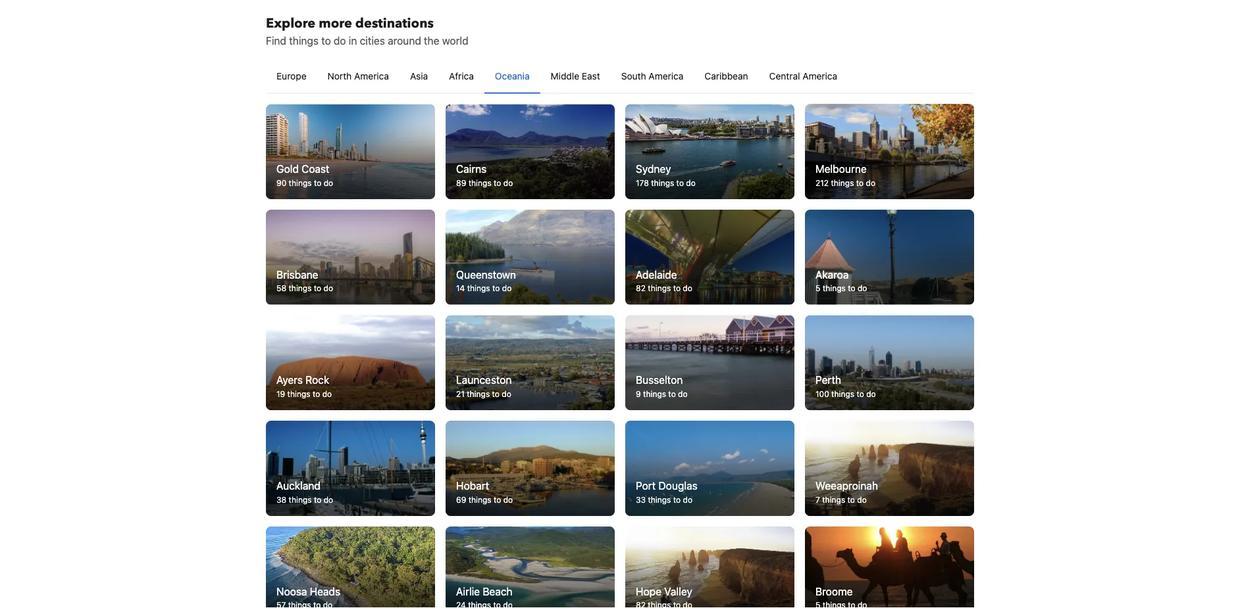 Task type: describe. For each thing, give the bounding box(es) containing it.
noosa
[[276, 586, 307, 598]]

adelaide
[[636, 269, 677, 281]]

things for weeaproinah
[[822, 496, 845, 505]]

rock
[[306, 374, 329, 387]]

perth image
[[805, 316, 974, 411]]

sydney 178 things to do
[[636, 163, 696, 188]]

hope valley image
[[625, 527, 795, 609]]

broome image
[[805, 527, 974, 609]]

do for akaroa
[[858, 284, 867, 293]]

to for launceston
[[492, 390, 500, 399]]

things for launceston
[[467, 390, 490, 399]]

19
[[276, 390, 285, 399]]

weeaproinah 7 things to do
[[816, 480, 878, 505]]

around
[[388, 34, 421, 47]]

auckland image
[[266, 421, 435, 517]]

hobart image
[[446, 421, 615, 517]]

perth
[[816, 374, 841, 387]]

do for busselton
[[678, 390, 688, 399]]

to inside gold coast 90 things to do
[[314, 178, 321, 188]]

busselton image
[[625, 316, 795, 411]]

broome link
[[805, 527, 974, 609]]

do for perth
[[866, 390, 876, 399]]

noosa heads link
[[266, 527, 435, 609]]

central america button
[[759, 59, 848, 93]]

things for busselton
[[643, 390, 666, 399]]

akaroa
[[816, 269, 849, 281]]

gold coast image
[[266, 104, 435, 199]]

14
[[456, 284, 465, 293]]

69
[[456, 496, 466, 505]]

cairns
[[456, 163, 487, 175]]

things inside gold coast 90 things to do
[[289, 178, 312, 188]]

21
[[456, 390, 465, 399]]

things for sydney
[[651, 178, 674, 188]]

launceston
[[456, 374, 512, 387]]

do for auckland
[[324, 496, 333, 505]]

sydney image
[[625, 104, 795, 199]]

to for perth
[[857, 390, 864, 399]]

explore more destinations find things to do in cities around the world
[[266, 14, 468, 47]]

hobart
[[456, 480, 489, 493]]

more
[[319, 14, 352, 32]]

to for cairns
[[494, 178, 501, 188]]

to for hobart
[[494, 496, 501, 505]]

to for adelaide
[[673, 284, 681, 293]]

find
[[266, 34, 286, 47]]

auckland 38 things to do
[[276, 480, 333, 505]]

queenstown image
[[446, 210, 615, 305]]

things for auckland
[[289, 496, 312, 505]]

to for queenstown
[[492, 284, 500, 293]]

central america
[[769, 70, 837, 81]]

brisbane image
[[266, 210, 435, 305]]

brisbane 58 things to do
[[276, 269, 333, 293]]

5
[[816, 284, 821, 293]]

beach
[[483, 586, 513, 598]]

busselton 9 things to do
[[636, 374, 688, 399]]

9
[[636, 390, 641, 399]]

port douglas image
[[625, 421, 795, 517]]

gold
[[276, 163, 299, 175]]

port
[[636, 480, 656, 493]]

caribbean
[[705, 70, 748, 81]]

valley
[[664, 586, 692, 598]]

weeaproinah image
[[805, 421, 974, 517]]

do inside port douglas 33 things to do
[[683, 496, 693, 505]]

do for adelaide
[[683, 284, 692, 293]]

to inside port douglas 33 things to do
[[673, 496, 681, 505]]

melbourne 212 things to do
[[816, 163, 876, 188]]

82
[[636, 284, 646, 293]]

the
[[424, 34, 439, 47]]

asia button
[[400, 59, 439, 93]]

89
[[456, 178, 466, 188]]

to for melbourne
[[856, 178, 864, 188]]

europe
[[276, 70, 306, 81]]

north america
[[328, 70, 389, 81]]

things for queenstown
[[467, 284, 490, 293]]

africa
[[449, 70, 474, 81]]

heads
[[310, 586, 340, 598]]

tab list containing europe
[[266, 59, 974, 94]]

central
[[769, 70, 800, 81]]

weeaproinah
[[816, 480, 878, 493]]

cairns 89 things to do
[[456, 163, 513, 188]]

things for cairns
[[469, 178, 492, 188]]

east
[[582, 70, 600, 81]]

hope valley link
[[625, 527, 795, 609]]

sydney
[[636, 163, 671, 175]]



Task type: locate. For each thing, give the bounding box(es) containing it.
airlie beach image
[[446, 527, 615, 609]]

queenstown 14 things to do
[[456, 269, 516, 293]]

to down akaroa
[[848, 284, 855, 293]]

africa button
[[439, 59, 484, 93]]

to inside auckland 38 things to do
[[314, 496, 321, 505]]

do inside melbourne 212 things to do
[[866, 178, 876, 188]]

things right 7
[[822, 496, 845, 505]]

178
[[636, 178, 649, 188]]

noosa heads
[[276, 586, 340, 598]]

things inside busselton 9 things to do
[[643, 390, 666, 399]]

middle
[[551, 70, 579, 81]]

america for central america
[[803, 70, 837, 81]]

to down melbourne
[[856, 178, 864, 188]]

do inside auckland 38 things to do
[[324, 496, 333, 505]]

america
[[354, 70, 389, 81], [649, 70, 684, 81], [803, 70, 837, 81]]

to inside 'queenstown 14 things to do'
[[492, 284, 500, 293]]

things inside auckland 38 things to do
[[289, 496, 312, 505]]

to inside weeaproinah 7 things to do
[[848, 496, 855, 505]]

tab list
[[266, 59, 974, 94]]

things down brisbane
[[289, 284, 312, 293]]

to for sydney
[[676, 178, 684, 188]]

to inside perth 100 things to do
[[857, 390, 864, 399]]

to for busselton
[[668, 390, 676, 399]]

do inside gold coast 90 things to do
[[324, 178, 333, 188]]

do inside perth 100 things to do
[[866, 390, 876, 399]]

do down melbourne
[[866, 178, 876, 188]]

2 america from the left
[[649, 70, 684, 81]]

things down auckland at the left bottom of the page
[[289, 496, 312, 505]]

do right 100
[[866, 390, 876, 399]]

do for sydney
[[686, 178, 696, 188]]

to down auckland at the left bottom of the page
[[314, 496, 321, 505]]

south
[[621, 70, 646, 81]]

do down coast
[[324, 178, 333, 188]]

america for south america
[[649, 70, 684, 81]]

north
[[328, 70, 352, 81]]

oceania
[[495, 70, 530, 81]]

busselton
[[636, 374, 683, 387]]

adelaide 82 things to do
[[636, 269, 692, 293]]

do inside hobart 69 things to do
[[503, 496, 513, 505]]

things down busselton
[[643, 390, 666, 399]]

to inside adelaide 82 things to do
[[673, 284, 681, 293]]

to down busselton
[[668, 390, 676, 399]]

to right 89
[[494, 178, 501, 188]]

things inside 'queenstown 14 things to do'
[[467, 284, 490, 293]]

to inside akaroa 5 things to do
[[848, 284, 855, 293]]

do down 'rock'
[[322, 390, 332, 399]]

do inside ayers rock 19 things to do
[[322, 390, 332, 399]]

7
[[816, 496, 820, 505]]

america inside button
[[803, 70, 837, 81]]

hobart 69 things to do
[[456, 480, 513, 505]]

things inside port douglas 33 things to do
[[648, 496, 671, 505]]

things down akaroa
[[823, 284, 846, 293]]

things inside "explore more destinations find things to do in cities around the world"
[[289, 34, 319, 47]]

things for adelaide
[[648, 284, 671, 293]]

things down queenstown on the left top of the page
[[467, 284, 490, 293]]

akaroa image
[[805, 210, 974, 305]]

asia
[[410, 70, 428, 81]]

things for brisbane
[[289, 284, 312, 293]]

do for queenstown
[[502, 284, 512, 293]]

things inside "sydney 178 things to do"
[[651, 178, 674, 188]]

do right 69 on the bottom of page
[[503, 496, 513, 505]]

3 america from the left
[[803, 70, 837, 81]]

middle east button
[[540, 59, 611, 93]]

things inside perth 100 things to do
[[831, 390, 855, 399]]

things for melbourne
[[831, 178, 854, 188]]

airlie beach link
[[446, 527, 615, 609]]

do inside brisbane 58 things to do
[[324, 284, 333, 293]]

do inside akaroa 5 things to do
[[858, 284, 867, 293]]

destinations
[[355, 14, 434, 32]]

things inside adelaide 82 things to do
[[648, 284, 671, 293]]

do for melbourne
[[866, 178, 876, 188]]

brisbane
[[276, 269, 318, 281]]

ayers rock image
[[266, 316, 435, 411]]

to down 'rock'
[[313, 390, 320, 399]]

do down weeaproinah
[[857, 496, 867, 505]]

things down explore
[[289, 34, 319, 47]]

to inside brisbane 58 things to do
[[314, 284, 321, 293]]

do for hobart
[[503, 496, 513, 505]]

things inside akaroa 5 things to do
[[823, 284, 846, 293]]

oceania button
[[484, 59, 540, 93]]

things down melbourne
[[831, 178, 854, 188]]

things down 'perth'
[[831, 390, 855, 399]]

ayers rock 19 things to do
[[276, 374, 332, 399]]

do inside 'queenstown 14 things to do'
[[502, 284, 512, 293]]

1 america from the left
[[354, 70, 389, 81]]

do right 5
[[858, 284, 867, 293]]

to inside "explore more destinations find things to do in cities around the world"
[[321, 34, 331, 47]]

to inside "sydney 178 things to do"
[[676, 178, 684, 188]]

port douglas 33 things to do
[[636, 480, 698, 505]]

do for brisbane
[[324, 284, 333, 293]]

do down launceston
[[502, 390, 511, 399]]

things right 33
[[648, 496, 671, 505]]

world
[[442, 34, 468, 47]]

do
[[334, 34, 346, 47], [324, 178, 333, 188], [503, 178, 513, 188], [686, 178, 696, 188], [866, 178, 876, 188], [324, 284, 333, 293], [502, 284, 512, 293], [683, 284, 692, 293], [858, 284, 867, 293], [322, 390, 332, 399], [502, 390, 511, 399], [678, 390, 688, 399], [866, 390, 876, 399], [324, 496, 333, 505], [503, 496, 513, 505], [683, 496, 693, 505], [857, 496, 867, 505]]

things down hobart
[[468, 496, 492, 505]]

to down coast
[[314, 178, 321, 188]]

100
[[816, 390, 829, 399]]

akaroa 5 things to do
[[816, 269, 867, 293]]

2 horizontal spatial america
[[803, 70, 837, 81]]

launceston image
[[446, 316, 615, 411]]

to for akaroa
[[848, 284, 855, 293]]

in
[[349, 34, 357, 47]]

hope valley
[[636, 586, 692, 598]]

cairns image
[[446, 104, 615, 199]]

do inside the launceston 21 things to do
[[502, 390, 511, 399]]

do inside "explore more destinations find things to do in cities around the world"
[[334, 34, 346, 47]]

things down sydney
[[651, 178, 674, 188]]

things down adelaide
[[648, 284, 671, 293]]

things inside ayers rock 19 things to do
[[287, 390, 310, 399]]

douglas
[[659, 480, 698, 493]]

38
[[276, 496, 286, 505]]

things inside the launceston 21 things to do
[[467, 390, 490, 399]]

melbourne image
[[802, 102, 978, 201]]

to down brisbane
[[314, 284, 321, 293]]

south america button
[[611, 59, 694, 93]]

to inside the launceston 21 things to do
[[492, 390, 500, 399]]

do inside "sydney 178 things to do"
[[686, 178, 696, 188]]

to inside busselton 9 things to do
[[668, 390, 676, 399]]

things down cairns
[[469, 178, 492, 188]]

auckland
[[276, 480, 321, 493]]

do right 82
[[683, 284, 692, 293]]

to for auckland
[[314, 496, 321, 505]]

do inside weeaproinah 7 things to do
[[857, 496, 867, 505]]

gold coast 90 things to do
[[276, 163, 333, 188]]

things down ayers at the bottom of the page
[[287, 390, 310, 399]]

to inside cairns 89 things to do
[[494, 178, 501, 188]]

things for perth
[[831, 390, 855, 399]]

do right 89
[[503, 178, 513, 188]]

do right 38
[[324, 496, 333, 505]]

to down weeaproinah
[[848, 496, 855, 505]]

things inside hobart 69 things to do
[[468, 496, 492, 505]]

things inside weeaproinah 7 things to do
[[822, 496, 845, 505]]

noosa heads image
[[266, 527, 435, 609]]

do inside adelaide 82 things to do
[[683, 284, 692, 293]]

middle east
[[551, 70, 600, 81]]

america right north
[[354, 70, 389, 81]]

queenstown
[[456, 269, 516, 281]]

things down launceston
[[467, 390, 490, 399]]

do right the 178
[[686, 178, 696, 188]]

to inside ayers rock 19 things to do
[[313, 390, 320, 399]]

do down busselton
[[678, 390, 688, 399]]

things for hobart
[[468, 496, 492, 505]]

1 horizontal spatial america
[[649, 70, 684, 81]]

to right the 178
[[676, 178, 684, 188]]

to for weeaproinah
[[848, 496, 855, 505]]

things
[[289, 34, 319, 47], [289, 178, 312, 188], [469, 178, 492, 188], [651, 178, 674, 188], [831, 178, 854, 188], [289, 284, 312, 293], [467, 284, 490, 293], [648, 284, 671, 293], [823, 284, 846, 293], [287, 390, 310, 399], [467, 390, 490, 399], [643, 390, 666, 399], [831, 390, 855, 399], [289, 496, 312, 505], [468, 496, 492, 505], [648, 496, 671, 505], [822, 496, 845, 505]]

perth 100 things to do
[[816, 374, 876, 399]]

south america
[[621, 70, 684, 81]]

things inside melbourne 212 things to do
[[831, 178, 854, 188]]

hope
[[636, 586, 662, 598]]

airlie
[[456, 586, 480, 598]]

do down douglas
[[683, 496, 693, 505]]

things inside cairns 89 things to do
[[469, 178, 492, 188]]

coast
[[302, 163, 329, 175]]

33
[[636, 496, 646, 505]]

america right central
[[803, 70, 837, 81]]

to down queenstown on the left top of the page
[[492, 284, 500, 293]]

melbourne
[[816, 163, 867, 175]]

north america button
[[317, 59, 400, 93]]

do left the in
[[334, 34, 346, 47]]

things for akaroa
[[823, 284, 846, 293]]

caribbean button
[[694, 59, 759, 93]]

europe button
[[266, 59, 317, 93]]

do right "58"
[[324, 284, 333, 293]]

airlie beach
[[456, 586, 513, 598]]

do inside busselton 9 things to do
[[678, 390, 688, 399]]

america right south
[[649, 70, 684, 81]]

to down more
[[321, 34, 331, 47]]

do inside cairns 89 things to do
[[503, 178, 513, 188]]

0 horizontal spatial america
[[354, 70, 389, 81]]

do for cairns
[[503, 178, 513, 188]]

ayers
[[276, 374, 303, 387]]

90
[[276, 178, 286, 188]]

to right 100
[[857, 390, 864, 399]]

to down launceston
[[492, 390, 500, 399]]

to inside hobart 69 things to do
[[494, 496, 501, 505]]

adelaide image
[[625, 210, 795, 305]]

things inside brisbane 58 things to do
[[289, 284, 312, 293]]

to right 69 on the bottom of page
[[494, 496, 501, 505]]

things down the gold
[[289, 178, 312, 188]]

do down queenstown on the left top of the page
[[502, 284, 512, 293]]

to down douglas
[[673, 496, 681, 505]]

to down adelaide
[[673, 284, 681, 293]]

to for brisbane
[[314, 284, 321, 293]]

cities
[[360, 34, 385, 47]]

58
[[276, 284, 286, 293]]

to
[[321, 34, 331, 47], [314, 178, 321, 188], [494, 178, 501, 188], [676, 178, 684, 188], [856, 178, 864, 188], [314, 284, 321, 293], [492, 284, 500, 293], [673, 284, 681, 293], [848, 284, 855, 293], [313, 390, 320, 399], [492, 390, 500, 399], [668, 390, 676, 399], [857, 390, 864, 399], [314, 496, 321, 505], [494, 496, 501, 505], [673, 496, 681, 505], [848, 496, 855, 505]]

broome
[[816, 586, 853, 598]]

america for north america
[[354, 70, 389, 81]]

explore
[[266, 14, 315, 32]]

to inside melbourne 212 things to do
[[856, 178, 864, 188]]

do for weeaproinah
[[857, 496, 867, 505]]

do for launceston
[[502, 390, 511, 399]]

launceston 21 things to do
[[456, 374, 512, 399]]

212
[[816, 178, 829, 188]]



Task type: vqa. For each thing, say whether or not it's contained in the screenshot.


